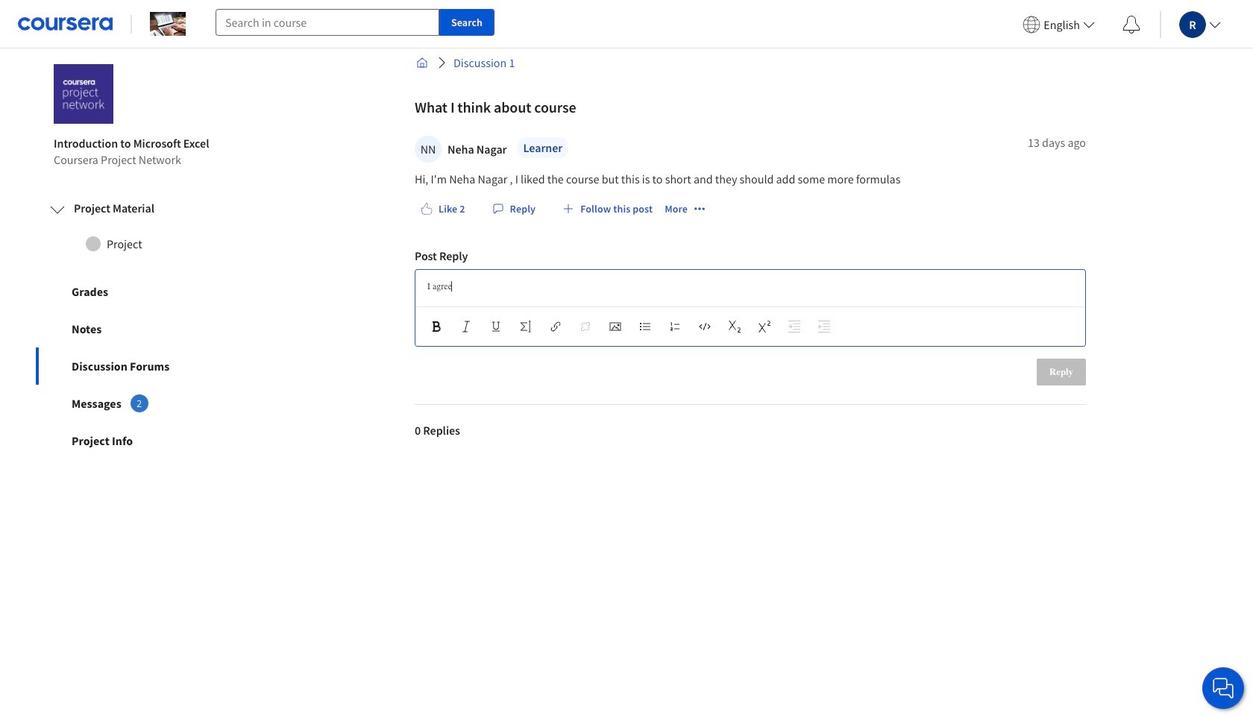 Task type: locate. For each thing, give the bounding box(es) containing it.
Search in course text field
[[216, 9, 439, 36]]

help center image
[[1214, 679, 1232, 697]]

menu
[[1017, 0, 1253, 48]]

home image
[[416, 57, 428, 68]]



Task type: vqa. For each thing, say whether or not it's contained in the screenshot.
the Learner element
yes



Task type: describe. For each thing, give the bounding box(es) containing it.
coursera project network image
[[54, 64, 113, 124]]

coursera image
[[18, 12, 113, 36]]

forum thread element
[[415, 79, 1086, 473]]

Post Reply text field
[[427, 279, 1073, 294]]

learner element
[[517, 137, 568, 158]]



